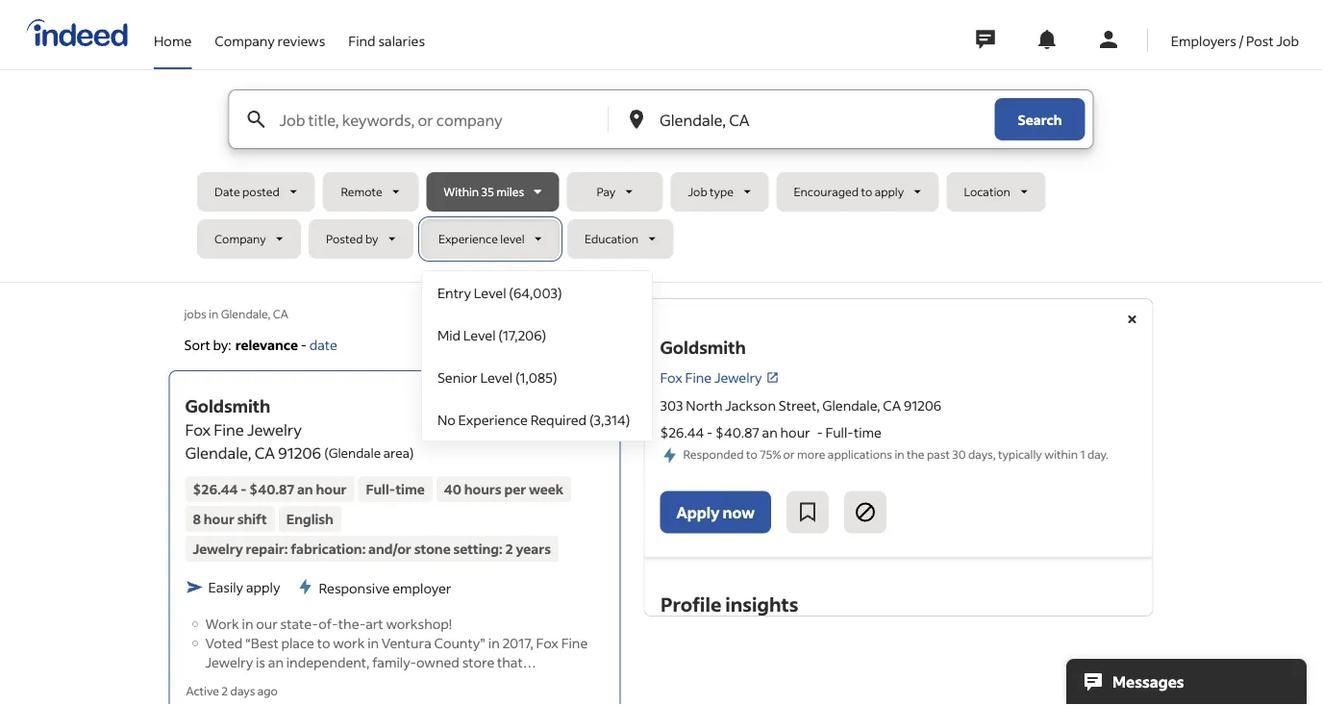 Task type: vqa. For each thing, say whether or not it's contained in the screenshot.
Voted
yes



Task type: locate. For each thing, give the bounding box(es) containing it.
None search field
[[197, 89, 1125, 442]]

job type
[[688, 184, 734, 199]]

ca
[[273, 306, 288, 321], [883, 397, 902, 414], [255, 443, 275, 463]]

time down )
[[396, 480, 425, 498]]

- up more
[[817, 424, 823, 441]]

0 horizontal spatial hour
[[204, 510, 235, 528]]

to inside work in our state-of-the-art workshop! voted "best place to work in ventura county" in 2017, fox fine jewelry is an independent, family-owned store that…
[[317, 634, 330, 651]]

0 vertical spatial company
[[215, 32, 275, 49]]

0 horizontal spatial $26.44
[[193, 480, 238, 498]]

0 horizontal spatial job
[[688, 184, 708, 199]]

1 vertical spatial $26.44
[[193, 480, 238, 498]]

location button
[[947, 172, 1046, 212]]

is
[[256, 653, 266, 670]]

an up english
[[297, 480, 313, 498]]

jewelry down 8 hour shift
[[193, 540, 243, 557]]

experience down senior level (1,085)
[[458, 411, 528, 428]]

level inside entry level (64,003) link
[[474, 284, 506, 301]]

hour down '('
[[316, 480, 347, 498]]

(64,003)
[[509, 284, 562, 301]]

ventura
[[382, 634, 432, 651]]

goldsmith up fox fine jewelry
[[660, 336, 746, 358]]

1 vertical spatial apply
[[246, 578, 280, 596]]

glendale, up sort by: relevance - date
[[221, 306, 271, 321]]

hour up or at right bottom
[[781, 424, 811, 441]]

menu
[[421, 270, 653, 442]]

1 company from the top
[[215, 32, 275, 49]]

messages
[[1113, 672, 1185, 692]]

ca for goldsmith
[[255, 443, 275, 463]]

1 vertical spatial hour
[[316, 480, 347, 498]]

to left 75%
[[746, 446, 758, 461]]

1
[[1081, 446, 1086, 461]]

0 horizontal spatial to
[[317, 634, 330, 651]]

2 company from the top
[[215, 231, 266, 246]]

1 horizontal spatial job
[[1277, 32, 1300, 49]]

full- down area
[[366, 480, 396, 498]]

$40.87 down jackson
[[716, 424, 760, 441]]

1 vertical spatial experience
[[458, 411, 528, 428]]

303 north jackson street, glendale, ca 91206
[[660, 397, 942, 414]]

1 vertical spatial to
[[746, 446, 758, 461]]

ca up responded to 75% or more applications in the past 30 days, typically within 1 day.
[[883, 397, 902, 414]]

fine up north
[[685, 369, 712, 386]]

an up 75%
[[763, 424, 778, 441]]

$40.87 for $26.44 - $40.87 an hour - full-time
[[716, 424, 760, 441]]

jewelry inside goldsmith fox fine jewelry glendale, ca 91206 ( glendale area )
[[247, 420, 302, 439]]

responded
[[684, 446, 744, 461]]

apply
[[677, 502, 720, 522]]

$40.87 up shift
[[249, 480, 294, 498]]

1 vertical spatial glendale,
[[823, 397, 881, 414]]

an
[[763, 424, 778, 441], [297, 480, 313, 498], [268, 653, 284, 670]]

0 vertical spatial to
[[861, 184, 873, 199]]

0 vertical spatial fine
[[685, 369, 712, 386]]

0 vertical spatial job
[[1277, 32, 1300, 49]]

1 horizontal spatial full-
[[826, 424, 854, 441]]

0 horizontal spatial 2
[[222, 683, 228, 698]]

0 horizontal spatial time
[[396, 480, 425, 498]]

time
[[854, 424, 882, 441], [396, 480, 425, 498]]

$26.44 down 303 on the bottom
[[660, 424, 704, 441]]

ago
[[258, 683, 278, 698]]

2 horizontal spatial an
[[763, 424, 778, 441]]

level inside mid level (17,206) link
[[464, 326, 496, 343]]

fox up 303 on the bottom
[[660, 369, 683, 386]]

Edit location text field
[[656, 90, 957, 148]]

posted by
[[326, 231, 379, 246]]

years
[[516, 540, 551, 557]]

$26.44 for $26.44 - $40.87 an hour - full-time
[[660, 424, 704, 441]]

job right post
[[1277, 32, 1300, 49]]

experience
[[439, 231, 498, 246], [458, 411, 528, 428]]

0 horizontal spatial $40.87
[[249, 480, 294, 498]]

in up by:
[[209, 306, 219, 321]]

messages unread count 0 image
[[973, 20, 998, 59]]

jewelry inside work in our state-of-the-art workshop! voted "best place to work in ventura county" in 2017, fox fine jewelry is an independent, family-owned store that…
[[205, 653, 253, 670]]

past
[[927, 446, 950, 461]]

2 vertical spatial level
[[480, 368, 513, 386]]

per
[[504, 480, 526, 498]]

jobs right 88,726
[[564, 338, 586, 353]]

not interested image
[[854, 501, 877, 524]]

an for $26.44 - $40.87 an hour - full-time
[[763, 424, 778, 441]]

jewelry down voted at bottom
[[205, 653, 253, 670]]

fox right "2017,"
[[536, 634, 559, 651]]

91206 for goldsmith
[[278, 443, 321, 463]]

goldsmith inside goldsmith fox fine jewelry glendale, ca 91206 ( glendale area )
[[185, 395, 271, 417]]

1 vertical spatial fox
[[185, 420, 211, 439]]

1 horizontal spatial 2
[[505, 540, 513, 557]]

north
[[686, 397, 723, 414]]

fine inside work in our state-of-the-art workshop! voted "best place to work in ventura county" in 2017, fox fine jewelry is an independent, family-owned store that…
[[561, 634, 588, 651]]

responsive employer
[[319, 579, 452, 596]]

0 horizontal spatial goldsmith
[[185, 395, 271, 417]]

glendale, inside goldsmith fox fine jewelry glendale, ca 91206 ( glendale area )
[[185, 443, 252, 463]]

0 horizontal spatial jobs
[[184, 306, 207, 321]]

posted by button
[[309, 219, 414, 259]]

goldsmith
[[660, 336, 746, 358], [185, 395, 271, 417]]

2 vertical spatial hour
[[204, 510, 235, 528]]

(
[[324, 444, 329, 461]]

company inside popup button
[[215, 231, 266, 246]]

0 vertical spatial apply
[[875, 184, 904, 199]]

none search field containing search
[[197, 89, 1125, 442]]

0 vertical spatial an
[[763, 424, 778, 441]]

0 vertical spatial level
[[474, 284, 506, 301]]

type
[[710, 184, 734, 199]]

0 vertical spatial hour
[[781, 424, 811, 441]]

easily apply
[[208, 578, 280, 596]]

1 vertical spatial company
[[215, 231, 266, 246]]

glendale, up applications in the bottom of the page
[[823, 397, 881, 414]]

date posted
[[215, 184, 280, 199]]

303
[[660, 397, 684, 414]]

1 vertical spatial level
[[464, 326, 496, 343]]

2 left days
[[222, 683, 228, 698]]

2 vertical spatial an
[[268, 653, 284, 670]]

$26.44 up 8 hour shift
[[193, 480, 238, 498]]

our
[[256, 615, 278, 632]]

search button
[[995, 98, 1086, 140]]

glendale,
[[221, 306, 271, 321], [823, 397, 881, 414], [185, 443, 252, 463]]

company reviews link
[[215, 0, 326, 65]]

salaries
[[378, 32, 425, 49]]

2 vertical spatial ca
[[255, 443, 275, 463]]

experience left level
[[439, 231, 498, 246]]

jewelry up jackson
[[715, 369, 763, 386]]

pay
[[597, 184, 616, 199]]

2 horizontal spatial to
[[861, 184, 873, 199]]

ca up relevance
[[273, 306, 288, 321]]

find salaries
[[349, 32, 425, 49]]

0 horizontal spatial apply
[[246, 578, 280, 596]]

company inside 'link'
[[215, 32, 275, 49]]

glendale
[[329, 444, 381, 461]]

0 horizontal spatial fine
[[214, 420, 244, 439]]

hours
[[464, 480, 502, 498]]

level right senior
[[480, 368, 513, 386]]

1 horizontal spatial $40.87
[[716, 424, 760, 441]]

0 vertical spatial full-
[[826, 424, 854, 441]]

1 horizontal spatial hour
[[316, 480, 347, 498]]

goldsmith group
[[569, 380, 611, 422]]

fine down goldsmith button
[[214, 420, 244, 439]]

menu containing entry level (64,003)
[[421, 270, 653, 442]]

2 horizontal spatial fox
[[660, 369, 683, 386]]

level inside senior level (1,085) link
[[480, 368, 513, 386]]

level for mid
[[464, 326, 496, 343]]

1 vertical spatial full-
[[366, 480, 396, 498]]

close job details image
[[1121, 308, 1144, 331]]

fox down goldsmith button
[[185, 420, 211, 439]]

0 vertical spatial fox
[[660, 369, 683, 386]]

apply inside encouraged to apply dropdown button
[[875, 184, 904, 199]]

1 vertical spatial $40.87
[[249, 480, 294, 498]]

ca up $26.44 - $40.87 an hour
[[255, 443, 275, 463]]

$26.44 - $40.87 an hour - full-time
[[660, 424, 882, 441]]

1 vertical spatial fine
[[214, 420, 244, 439]]

jobs up sort
[[184, 306, 207, 321]]

goldsmith down by:
[[185, 395, 271, 417]]

level right mid in the left of the page
[[464, 326, 496, 343]]

0 vertical spatial experience
[[439, 231, 498, 246]]

0 horizontal spatial 91206
[[278, 443, 321, 463]]

fox
[[660, 369, 683, 386], [185, 420, 211, 439], [536, 634, 559, 651]]

level
[[474, 284, 506, 301], [464, 326, 496, 343], [480, 368, 513, 386]]

days,
[[969, 446, 996, 461]]

1 horizontal spatial goldsmith
[[660, 336, 746, 358]]

2 vertical spatial fox
[[536, 634, 559, 651]]

(1,085)
[[516, 368, 558, 386]]

in down art
[[368, 634, 379, 651]]

2 vertical spatial to
[[317, 634, 330, 651]]

fine right "2017,"
[[561, 634, 588, 651]]

2 horizontal spatial hour
[[781, 424, 811, 441]]

fox inside fox fine jewelry link
[[660, 369, 683, 386]]

1 vertical spatial ca
[[883, 397, 902, 414]]

0 vertical spatial time
[[854, 424, 882, 441]]

to inside dropdown button
[[861, 184, 873, 199]]

0 vertical spatial 91206
[[904, 397, 942, 414]]

employers / post job
[[1172, 32, 1300, 49]]

1 horizontal spatial fine
[[561, 634, 588, 651]]

2 left "years"
[[505, 540, 513, 557]]

ca inside goldsmith fox fine jewelry glendale, ca 91206 ( glendale area )
[[255, 443, 275, 463]]

91206 up the
[[904, 397, 942, 414]]

0 vertical spatial $26.44
[[660, 424, 704, 441]]

to up independent,
[[317, 634, 330, 651]]

hour right 8
[[204, 510, 235, 528]]

2 vertical spatial glendale,
[[185, 443, 252, 463]]

or
[[784, 446, 795, 461]]

1 vertical spatial time
[[396, 480, 425, 498]]

2 vertical spatial fine
[[561, 634, 588, 651]]

stone
[[414, 540, 451, 557]]

in
[[209, 306, 219, 321], [895, 446, 905, 461], [242, 615, 253, 632], [368, 634, 379, 651], [489, 634, 500, 651]]

by:
[[213, 336, 232, 353]]

91206
[[904, 397, 942, 414], [278, 443, 321, 463]]

88,726 jobs
[[527, 338, 586, 353]]

1 vertical spatial 91206
[[278, 443, 321, 463]]

1 horizontal spatial jobs
[[564, 338, 586, 353]]

1 horizontal spatial fox
[[536, 634, 559, 651]]

(3,314)
[[590, 411, 630, 428]]

$40.87 for $26.44 - $40.87 an hour
[[249, 480, 294, 498]]

1 vertical spatial an
[[297, 480, 313, 498]]

time up applications in the bottom of the page
[[854, 424, 882, 441]]

company left reviews
[[215, 32, 275, 49]]

1 vertical spatial jobs
[[564, 338, 586, 353]]

job inside dropdown button
[[688, 184, 708, 199]]

workshop!
[[386, 615, 452, 632]]

encouraged
[[794, 184, 859, 199]]

1 vertical spatial goldsmith
[[185, 395, 271, 417]]

home
[[154, 32, 192, 49]]

level
[[501, 231, 525, 246]]

job left type
[[688, 184, 708, 199]]

level right entry at the top left of page
[[474, 284, 506, 301]]

to right "encouraged"
[[861, 184, 873, 199]]

0 horizontal spatial fox
[[185, 420, 211, 439]]

an right is
[[268, 653, 284, 670]]

the-
[[338, 615, 366, 632]]

shift
[[237, 510, 267, 528]]

entry
[[438, 284, 471, 301]]

hour for $26.44 - $40.87 an hour - full-time
[[781, 424, 811, 441]]

0 vertical spatial jobs
[[184, 306, 207, 321]]

apply up our
[[246, 578, 280, 596]]

apply right "encouraged"
[[875, 184, 904, 199]]

91206 inside goldsmith fox fine jewelry glendale, ca 91206 ( glendale area )
[[278, 443, 321, 463]]

applications
[[828, 446, 893, 461]]

job type button
[[671, 172, 769, 212]]

senior level (1,085) link
[[422, 356, 652, 398]]

1 horizontal spatial an
[[297, 480, 313, 498]]

0 horizontal spatial an
[[268, 653, 284, 670]]

75%
[[760, 446, 781, 461]]

voted
[[205, 634, 243, 651]]

91206 left '('
[[278, 443, 321, 463]]

level for senior
[[480, 368, 513, 386]]

40
[[444, 480, 462, 498]]

30
[[953, 446, 966, 461]]

to
[[861, 184, 873, 199], [746, 446, 758, 461], [317, 634, 330, 651]]

1 horizontal spatial to
[[746, 446, 758, 461]]

1 horizontal spatial $26.44
[[660, 424, 704, 441]]

0 vertical spatial goldsmith
[[660, 336, 746, 358]]

active
[[186, 683, 219, 698]]

date link
[[310, 336, 338, 353]]

0 vertical spatial $40.87
[[716, 424, 760, 441]]

glendale, down goldsmith button
[[185, 443, 252, 463]]

company reviews
[[215, 32, 326, 49]]

1 horizontal spatial 91206
[[904, 397, 942, 414]]

company down 'date posted'
[[215, 231, 266, 246]]

entry level (64,003) link
[[422, 271, 652, 314]]

sort by: relevance - date
[[184, 336, 338, 353]]

full- up applications in the bottom of the page
[[826, 424, 854, 441]]

1 vertical spatial job
[[688, 184, 708, 199]]

state-
[[281, 615, 319, 632]]

1 horizontal spatial apply
[[875, 184, 904, 199]]

education button
[[568, 219, 674, 259]]

account image
[[1097, 28, 1121, 51]]

notifications unread count 0 image
[[1036, 28, 1059, 51]]

jewelry down goldsmith button
[[247, 420, 302, 439]]



Task type: describe. For each thing, give the bounding box(es) containing it.
goldsmith fox fine jewelry glendale, ca 91206 ( glendale area )
[[185, 395, 414, 463]]

and/or
[[369, 540, 412, 557]]

within 35 miles
[[444, 184, 524, 199]]

an for $26.44 - $40.87 an hour
[[297, 480, 313, 498]]

- left date
[[301, 336, 307, 353]]

in left the
[[895, 446, 905, 461]]

experience inside popup button
[[439, 231, 498, 246]]

an inside work in our state-of-the-art workshop! voted "best place to work in ventura county" in 2017, fox fine jewelry is an independent, family-owned store that…
[[268, 653, 284, 670]]

- up shift
[[241, 480, 247, 498]]

work in our state-of-the-art workshop! voted "best place to work in ventura county" in 2017, fox fine jewelry is an independent, family-owned store that…
[[205, 615, 588, 670]]

experience inside menu
[[458, 411, 528, 428]]

fox inside goldsmith fox fine jewelry glendale, ca 91206 ( glendale area )
[[185, 420, 211, 439]]

remote button
[[323, 172, 419, 212]]

posted
[[326, 231, 363, 246]]

0 vertical spatial ca
[[273, 306, 288, 321]]

now
[[723, 502, 755, 522]]

apply now
[[677, 502, 755, 522]]

company for company
[[215, 231, 266, 246]]

encouraged to apply
[[794, 184, 904, 199]]

1 horizontal spatial time
[[854, 424, 882, 441]]

/
[[1240, 32, 1244, 49]]

fox inside work in our state-of-the-art workshop! voted "best place to work in ventura county" in 2017, fox fine jewelry is an independent, family-owned store that…
[[536, 634, 559, 651]]

91206 for 303
[[904, 397, 942, 414]]

8
[[193, 510, 201, 528]]

typically
[[998, 446, 1043, 461]]

mid level (17,206)
[[438, 326, 547, 343]]

required
[[531, 411, 587, 428]]

profile
[[660, 591, 721, 616]]

no experience required (3,314)
[[438, 411, 630, 428]]

pay button
[[567, 172, 663, 212]]

place
[[281, 634, 314, 651]]

0 vertical spatial 2
[[505, 540, 513, 557]]

owned
[[417, 653, 460, 670]]

mid level (17,206) link
[[422, 314, 652, 356]]

level for entry
[[474, 284, 506, 301]]

week
[[529, 480, 564, 498]]

8 hour shift
[[193, 510, 267, 528]]

senior
[[438, 368, 478, 386]]

mid
[[438, 326, 461, 343]]

search
[[1018, 111, 1063, 128]]

in left our
[[242, 615, 253, 632]]

senior level (1,085)
[[438, 368, 558, 386]]

search: Job title, keywords, or company text field
[[276, 90, 607, 148]]

experience level button
[[421, 219, 560, 259]]

employers
[[1172, 32, 1237, 49]]

relevance
[[235, 336, 298, 353]]

jobs in glendale, ca
[[184, 306, 288, 321]]

hour for $26.44 - $40.87 an hour
[[316, 480, 347, 498]]

0 vertical spatial glendale,
[[221, 306, 271, 321]]

glendale, for goldsmith
[[185, 443, 252, 463]]

$26.44 for $26.44 - $40.87 an hour
[[193, 480, 238, 498]]

find
[[349, 32, 376, 49]]

the
[[907, 446, 925, 461]]

goldsmith for goldsmith
[[660, 336, 746, 358]]

ca for 303
[[883, 397, 902, 414]]

education
[[585, 231, 639, 246]]

- up responded
[[707, 424, 713, 441]]

(17,206)
[[499, 326, 547, 343]]

2 horizontal spatial fine
[[685, 369, 712, 386]]

family-
[[372, 653, 417, 670]]

0 horizontal spatial full-
[[366, 480, 396, 498]]

work
[[333, 634, 365, 651]]

setting:
[[454, 540, 503, 557]]

messages button
[[1067, 659, 1307, 705]]

full-time
[[366, 480, 425, 498]]

2017,
[[503, 634, 534, 651]]

that…
[[497, 653, 537, 670]]

within 35 miles button
[[426, 172, 559, 212]]

jackson
[[726, 397, 776, 414]]

date posted button
[[197, 172, 315, 212]]

repair:
[[246, 540, 288, 557]]

date
[[215, 184, 240, 199]]

fine inside goldsmith fox fine jewelry glendale, ca 91206 ( glendale area )
[[214, 420, 244, 439]]

jewelry repair: fabrication: and/or stone setting: 2 years
[[193, 540, 551, 557]]

1 vertical spatial 2
[[222, 683, 228, 698]]

35
[[482, 184, 494, 199]]

company for company reviews
[[215, 32, 275, 49]]

store
[[462, 653, 495, 670]]

88,726
[[527, 338, 562, 353]]

street,
[[779, 397, 820, 414]]

goldsmith for goldsmith fox fine jewelry glendale, ca 91206 ( glendale area )
[[185, 395, 271, 417]]

find salaries link
[[349, 0, 425, 65]]

fox fine jewelry link
[[660, 367, 780, 388]]

home link
[[154, 0, 192, 65]]

in left "2017,"
[[489, 634, 500, 651]]

glendale, for 303
[[823, 397, 881, 414]]

responsive
[[319, 579, 390, 596]]

active 2 days ago
[[186, 683, 278, 698]]

within
[[444, 184, 479, 199]]

english
[[286, 510, 334, 528]]

responded to 75% or more applications in the past 30 days, typically within 1 day.
[[684, 446, 1109, 461]]

easily
[[208, 578, 244, 596]]

within
[[1045, 446, 1078, 461]]

to for apply
[[861, 184, 873, 199]]

date
[[310, 336, 338, 353]]

location
[[964, 184, 1011, 199]]

fox fine jewelry
[[660, 369, 763, 386]]

save this job image
[[796, 501, 820, 524]]

insights
[[725, 591, 798, 616]]

to for 75%
[[746, 446, 758, 461]]

)
[[410, 444, 414, 461]]



